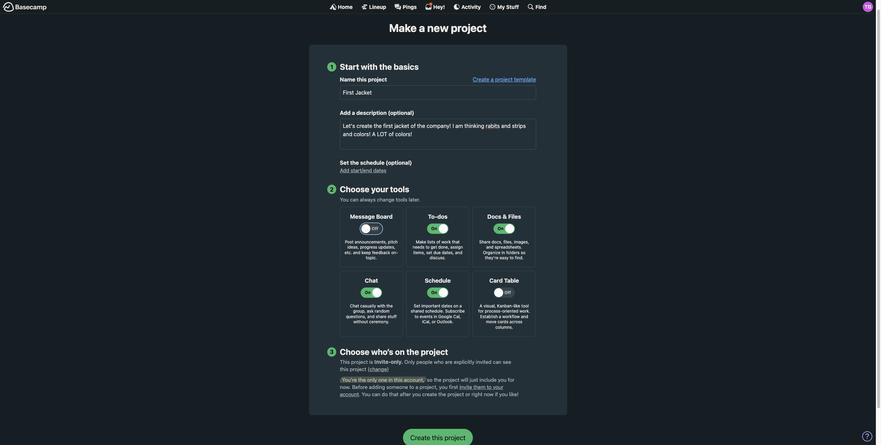 Task type: describe. For each thing, give the bounding box(es) containing it.
make a new project
[[389, 21, 487, 34]]

if
[[495, 391, 498, 397]]

questions,
[[346, 314, 366, 319]]

them
[[473, 384, 485, 390]]

random
[[375, 309, 390, 314]]

new
[[427, 21, 449, 34]]

and inside a visual, kanban-like tool for process-oriented work. establish a workflow and move cards across columns.
[[521, 314, 528, 319]]

you up . you can do that after you create the project or right now if you like! at the bottom
[[439, 384, 448, 390]]

that for work
[[452, 239, 460, 245]]

with inside chat casually with the group, ask random questions, and share stuff without ceremony.
[[377, 303, 385, 309]]

and inside share docs, files, images, and spreadsheets. organize in folders so they're easy to find.
[[486, 245, 493, 250]]

subscribe
[[445, 309, 465, 314]]

ceremony.
[[369, 320, 389, 325]]

easy
[[500, 255, 509, 261]]

establish
[[480, 314, 498, 319]]

this inside only people who are explicitly invited can see this project (
[[340, 366, 348, 373]]

find.
[[515, 255, 524, 261]]

only people who are explicitly invited can see this project (
[[340, 359, 511, 373]]

0 vertical spatial your
[[371, 185, 388, 194]]

share
[[376, 314, 386, 319]]

files
[[508, 213, 521, 220]]

events
[[420, 314, 433, 319]]

1
[[330, 64, 333, 70]]

a
[[480, 303, 482, 309]]

message board
[[350, 213, 393, 220]]

etc.
[[345, 250, 352, 255]]

(optional) for set the schedule (optional) add start/end dates
[[386, 160, 412, 166]]

this
[[340, 359, 350, 365]]

3
[[330, 349, 334, 356]]

on-
[[391, 250, 398, 255]]

home
[[338, 4, 353, 10]]

right
[[472, 391, 482, 397]]

make lists of work that needs to get done, assign items, set due dates, and discuss.
[[413, 239, 463, 261]]

to-dos
[[428, 213, 447, 220]]

now.
[[340, 384, 351, 390]]

only
[[404, 359, 415, 365]]

tyler black image
[[863, 2, 873, 12]]

important
[[421, 303, 440, 309]]

like
[[514, 303, 520, 309]]

1 horizontal spatial this
[[357, 76, 367, 83]]

1 vertical spatial or
[[465, 391, 470, 397]]

hey!
[[433, 4, 445, 10]]

or inside set important dates on a shared schedule. subscribe to events in google cal, ical, or outlook.
[[432, 320, 436, 325]]

project down start with the basics
[[368, 76, 387, 83]]

shared
[[411, 309, 424, 314]]

lists
[[427, 239, 435, 245]]

Name this project text field
[[340, 85, 536, 100]]

name
[[340, 76, 355, 83]]

is
[[369, 359, 373, 365]]

the left basics
[[379, 62, 392, 72]]

without
[[353, 320, 368, 325]]

a inside set important dates on a shared schedule. subscribe to events in google cal, ical, or outlook.
[[459, 303, 462, 309]]

add start/end dates link
[[340, 167, 386, 174]]

and inside make lists of work that needs to get done, assign items, set due dates, and discuss.
[[455, 250, 462, 255]]

always
[[360, 196, 376, 203]]

share docs, files, images, and spreadsheets. organize in folders so they're easy to find.
[[479, 239, 529, 261]]

the up only in the bottom of the page
[[406, 347, 419, 357]]

keep
[[362, 250, 371, 255]]

cards
[[498, 320, 508, 325]]

project left template
[[495, 76, 513, 83]]

choose for choose who's on the project
[[340, 347, 369, 357]]

name this project
[[340, 76, 387, 83]]

my stuff
[[497, 4, 519, 10]]

now
[[484, 391, 494, 397]]

set for important
[[414, 303, 420, 309]]

who
[[434, 359, 444, 365]]

1 add from the top
[[340, 110, 351, 116]]

project inside only people who are explicitly invited can see this project (
[[350, 366, 366, 373]]

project down activity link
[[451, 21, 487, 34]]

they're
[[485, 255, 498, 261]]

so the project will just include you for now. before adding someone to a project, you first
[[340, 377, 514, 390]]

chat for chat
[[365, 277, 378, 284]]

0 vertical spatial with
[[361, 62, 378, 72]]

kanban-
[[497, 303, 514, 309]]

chat for chat casually with the group, ask random questions, and share stuff without ceremony.
[[350, 303, 359, 309]]

like!
[[509, 391, 519, 397]]

on inside set important dates on a shared schedule. subscribe to events in google cal, ical, or outlook.
[[453, 303, 458, 309]]

to inside share docs, files, images, and spreadsheets. organize in folders so they're easy to find.
[[510, 255, 514, 261]]

invite
[[460, 384, 472, 390]]

0 horizontal spatial you
[[340, 196, 349, 203]]

chat casually with the group, ask random questions, and share stuff without ceremony.
[[346, 303, 397, 325]]

choose who's on the project
[[340, 347, 448, 357]]

1 vertical spatial change
[[370, 366, 387, 373]]

card table
[[489, 277, 519, 284]]

invite them to your account
[[340, 384, 503, 397]]

hey! button
[[425, 2, 445, 10]]

a visual, kanban-like tool for process-oriented work. establish a workflow and move cards across columns.
[[478, 303, 530, 330]]

pings button
[[394, 3, 417, 10]]

casually
[[360, 303, 376, 309]]

adding
[[369, 384, 385, 390]]

1 vertical spatial you
[[362, 391, 370, 397]]

the right 'create'
[[438, 391, 446, 397]]

and inside chat casually with the group, ask random questions, and share stuff without ceremony.
[[367, 314, 375, 319]]

card
[[489, 277, 503, 284]]

1 vertical spatial on
[[395, 347, 405, 357]]

in inside set important dates on a shared schedule. subscribe to events in google cal, ical, or outlook.
[[434, 314, 437, 319]]

0 vertical spatial tools
[[390, 185, 409, 194]]

project down first
[[447, 391, 464, 397]]

topic.
[[366, 255, 377, 261]]

switch accounts image
[[3, 2, 47, 12]]

spreadsheets.
[[495, 245, 522, 250]]

activity
[[461, 4, 481, 10]]

you're
[[342, 377, 357, 383]]

a left 'new'
[[419, 21, 425, 34]]

you right if
[[499, 391, 508, 397]]

in inside share docs, files, images, and spreadsheets. organize in folders so they're easy to find.
[[502, 250, 505, 255]]

due
[[433, 250, 441, 255]]

before
[[352, 384, 368, 390]]

ideas,
[[347, 245, 359, 250]]

announcements,
[[355, 239, 387, 245]]

ask
[[367, 309, 374, 314]]

description
[[356, 110, 387, 116]]

your inside invite them to your account
[[493, 384, 503, 390]]

1 horizontal spatial can
[[372, 391, 380, 397]]

of
[[436, 239, 440, 245]]



Task type: locate. For each thing, give the bounding box(es) containing it.
dates inside set the schedule (optional) add start/end dates
[[373, 167, 386, 174]]

for inside so the project will just include you for now. before adding someone to a project, you first
[[508, 377, 514, 383]]

to down folders at the right bottom
[[510, 255, 514, 261]]

1 horizontal spatial chat
[[365, 277, 378, 284]]

change link
[[370, 366, 387, 373]]

this project is invite-only.
[[340, 359, 403, 365]]

dates
[[373, 167, 386, 174], [441, 303, 452, 309]]

and up organize
[[486, 245, 493, 250]]

)
[[387, 366, 389, 373]]

tools up later.
[[390, 185, 409, 194]]

chat down topic.
[[365, 277, 378, 284]]

so up find. at right
[[521, 250, 525, 255]]

0 vertical spatial in
[[502, 250, 505, 255]]

message
[[350, 213, 375, 220]]

a up cards
[[499, 314, 501, 319]]

to down account,
[[409, 384, 414, 390]]

can inside only people who are explicitly invited can see this project (
[[493, 359, 501, 365]]

or right ical,
[[432, 320, 436, 325]]

who's
[[371, 347, 393, 357]]

chat inside chat casually with the group, ask random questions, and share stuff without ceremony.
[[350, 303, 359, 309]]

choose up always
[[340, 185, 369, 194]]

1 vertical spatial (optional)
[[386, 160, 412, 166]]

to up the now
[[487, 384, 492, 390]]

dates inside set important dates on a shared schedule. subscribe to events in google cal, ical, or outlook.
[[441, 303, 452, 309]]

columns.
[[495, 325, 513, 330]]

and down work.
[[521, 314, 528, 319]]

1 vertical spatial choose
[[340, 347, 369, 357]]

make up 'needs'
[[416, 239, 426, 245]]

with up the name this project on the left top of the page
[[361, 62, 378, 72]]

in up easy in the bottom of the page
[[502, 250, 505, 255]]

2 choose from the top
[[340, 347, 369, 357]]

so inside share docs, files, images, and spreadsheets. organize in folders so they're easy to find.
[[521, 250, 525, 255]]

1 vertical spatial tools
[[396, 196, 407, 203]]

this up someone
[[394, 377, 403, 383]]

main element
[[0, 0, 876, 14]]

the inside set the schedule (optional) add start/end dates
[[350, 160, 359, 166]]

Add a description (optional) text field
[[340, 119, 536, 150]]

you right .
[[362, 391, 370, 397]]

0 vertical spatial (optional)
[[388, 110, 414, 116]]

1 horizontal spatial on
[[453, 303, 458, 309]]

1 vertical spatial set
[[414, 303, 420, 309]]

set for the
[[340, 160, 349, 166]]

1 vertical spatial make
[[416, 239, 426, 245]]

schedule
[[425, 277, 451, 284]]

create a project template link
[[473, 76, 536, 83]]

files,
[[503, 239, 513, 245]]

discuss.
[[430, 255, 446, 261]]

to down shared
[[415, 314, 419, 319]]

(optional) right description
[[388, 110, 414, 116]]

visual,
[[484, 303, 496, 309]]

0 horizontal spatial or
[[432, 320, 436, 325]]

can left always
[[350, 196, 359, 203]]

you left always
[[340, 196, 349, 203]]

to inside make lists of work that needs to get done, assign items, set due dates, and discuss.
[[426, 245, 430, 250]]

0 vertical spatial change
[[377, 196, 394, 203]]

account
[[340, 391, 359, 397]]

2
[[330, 186, 334, 193]]

set
[[426, 250, 432, 255]]

group,
[[353, 309, 366, 314]]

1 choose from the top
[[340, 185, 369, 194]]

only
[[367, 377, 377, 383]]

1 vertical spatial dates
[[441, 303, 452, 309]]

0 horizontal spatial in
[[389, 377, 393, 383]]

so up project,
[[427, 377, 432, 383]]

for up like!
[[508, 377, 514, 383]]

1 horizontal spatial for
[[508, 377, 514, 383]]

a left description
[[352, 110, 355, 116]]

process-
[[485, 309, 502, 314]]

change down 'invite-'
[[370, 366, 387, 373]]

0 horizontal spatial that
[[389, 391, 398, 397]]

that up assign
[[452, 239, 460, 245]]

0 vertical spatial set
[[340, 160, 349, 166]]

set important dates on a shared schedule. subscribe to events in google cal, ical, or outlook.
[[411, 303, 465, 325]]

a right 'create'
[[491, 76, 494, 83]]

0 vertical spatial or
[[432, 320, 436, 325]]

(optional) right schedule
[[386, 160, 412, 166]]

lineup link
[[361, 3, 386, 10]]

start
[[340, 62, 359, 72]]

pings
[[403, 4, 417, 10]]

set the schedule (optional) add start/end dates
[[340, 160, 412, 174]]

in down schedule. on the bottom of the page
[[434, 314, 437, 319]]

tool
[[521, 303, 529, 309]]

set
[[340, 160, 349, 166], [414, 303, 420, 309]]

first
[[449, 384, 458, 390]]

1 horizontal spatial you
[[362, 391, 370, 397]]

0 horizontal spatial set
[[340, 160, 349, 166]]

make down pings "popup button"
[[389, 21, 417, 34]]

create a project template
[[473, 76, 536, 83]]

on up 'subscribe'
[[453, 303, 458, 309]]

for down "a"
[[478, 309, 484, 314]]

0 vertical spatial choose
[[340, 185, 369, 194]]

2 horizontal spatial in
[[502, 250, 505, 255]]

this down this
[[340, 366, 348, 373]]

dates down schedule
[[373, 167, 386, 174]]

in right one
[[389, 377, 393, 383]]

that
[[452, 239, 460, 245], [389, 391, 398, 397]]

chat up group,
[[350, 303, 359, 309]]

make for make a new project
[[389, 21, 417, 34]]

0 vertical spatial this
[[357, 76, 367, 83]]

&
[[503, 213, 507, 220]]

start/end
[[351, 167, 372, 174]]

see
[[503, 359, 511, 365]]

or down invite
[[465, 391, 470, 397]]

0 vertical spatial can
[[350, 196, 359, 203]]

the up start/end
[[350, 160, 359, 166]]

1 horizontal spatial set
[[414, 303, 420, 309]]

will
[[461, 377, 468, 383]]

to inside invite them to your account
[[487, 384, 492, 390]]

0 vertical spatial on
[[453, 303, 458, 309]]

(
[[368, 366, 370, 373]]

0 horizontal spatial chat
[[350, 303, 359, 309]]

that inside make lists of work that needs to get done, assign items, set due dates, and discuss.
[[452, 239, 460, 245]]

project up first
[[443, 377, 459, 383]]

post announcements, pitch ideas, progress updates, etc. and keep feedback on- topic.
[[345, 239, 398, 261]]

project
[[451, 21, 487, 34], [368, 76, 387, 83], [495, 76, 513, 83], [421, 347, 448, 357], [351, 359, 368, 365], [350, 366, 366, 373], [443, 377, 459, 383], [447, 391, 464, 397]]

1 vertical spatial in
[[434, 314, 437, 319]]

project left (
[[350, 366, 366, 373]]

my stuff button
[[489, 3, 519, 10]]

and inside post announcements, pitch ideas, progress updates, etc. and keep feedback on- topic.
[[353, 250, 360, 255]]

(optional) inside set the schedule (optional) add start/end dates
[[386, 160, 412, 166]]

only.
[[391, 359, 403, 365]]

change down 'choose your tools' in the left top of the page
[[377, 196, 394, 203]]

project up who
[[421, 347, 448, 357]]

lineup
[[369, 4, 386, 10]]

1 vertical spatial this
[[340, 366, 348, 373]]

needs
[[413, 245, 424, 250]]

0 vertical spatial you
[[340, 196, 349, 203]]

make inside make lists of work that needs to get done, assign items, set due dates, and discuss.
[[416, 239, 426, 245]]

1 vertical spatial add
[[340, 167, 349, 174]]

so inside so the project will just include you for now. before adding someone to a project, you first
[[427, 377, 432, 383]]

add left start/end
[[340, 167, 349, 174]]

0 horizontal spatial can
[[350, 196, 359, 203]]

2 horizontal spatial this
[[394, 377, 403, 383]]

a inside a visual, kanban-like tool for process-oriented work. establish a workflow and move cards across columns.
[[499, 314, 501, 319]]

updates,
[[378, 245, 395, 250]]

change )
[[370, 366, 389, 373]]

set inside set the schedule (optional) add start/end dates
[[340, 160, 349, 166]]

1 vertical spatial for
[[508, 377, 514, 383]]

a up 'subscribe'
[[459, 303, 462, 309]]

include
[[480, 377, 497, 383]]

after
[[400, 391, 411, 397]]

1 horizontal spatial your
[[493, 384, 503, 390]]

assign
[[450, 245, 463, 250]]

this right name
[[357, 76, 367, 83]]

find
[[535, 4, 546, 10]]

share
[[479, 239, 490, 245]]

a inside so the project will just include you for now. before adding someone to a project, you first
[[416, 384, 418, 390]]

set up add start/end dates link on the top left of the page
[[340, 160, 349, 166]]

that down someone
[[389, 391, 398, 397]]

add inside set the schedule (optional) add start/end dates
[[340, 167, 349, 174]]

your up "you can always change tools later."
[[371, 185, 388, 194]]

on
[[453, 303, 458, 309], [395, 347, 405, 357]]

1 horizontal spatial in
[[434, 314, 437, 319]]

choose for choose your tools
[[340, 185, 369, 194]]

invited
[[476, 359, 492, 365]]

do
[[382, 391, 388, 397]]

2 vertical spatial can
[[372, 391, 380, 397]]

done,
[[438, 245, 449, 250]]

someone
[[386, 384, 408, 390]]

docs & files
[[487, 213, 521, 220]]

0 vertical spatial make
[[389, 21, 417, 34]]

to inside so the project will just include you for now. before adding someone to a project, you first
[[409, 384, 414, 390]]

set up shared
[[414, 303, 420, 309]]

0 horizontal spatial for
[[478, 309, 484, 314]]

invite them to your account link
[[340, 384, 503, 397]]

the up project,
[[434, 377, 441, 383]]

invite-
[[374, 359, 391, 365]]

1 horizontal spatial that
[[452, 239, 460, 245]]

choose up this
[[340, 347, 369, 357]]

can down adding at the bottom of the page
[[372, 391, 380, 397]]

1 vertical spatial with
[[377, 303, 385, 309]]

. you can do that after you create the project or right now if you like!
[[359, 391, 519, 397]]

(optional) for add a description (optional)
[[388, 110, 414, 116]]

1 vertical spatial can
[[493, 359, 501, 365]]

you right after
[[412, 391, 421, 397]]

0 vertical spatial so
[[521, 250, 525, 255]]

set inside set important dates on a shared schedule. subscribe to events in google cal, ical, or outlook.
[[414, 303, 420, 309]]

2 vertical spatial this
[[394, 377, 403, 383]]

None submit
[[403, 429, 473, 445]]

1 horizontal spatial or
[[465, 391, 470, 397]]

just
[[470, 377, 478, 383]]

tools left later.
[[396, 196, 407, 203]]

0 horizontal spatial your
[[371, 185, 388, 194]]

1 vertical spatial your
[[493, 384, 503, 390]]

project inside so the project will just include you for now. before adding someone to a project, you first
[[443, 377, 459, 383]]

0 vertical spatial dates
[[373, 167, 386, 174]]

you
[[340, 196, 349, 203], [362, 391, 370, 397]]

my
[[497, 4, 505, 10]]

that for do
[[389, 391, 398, 397]]

board
[[376, 213, 393, 220]]

on up only.
[[395, 347, 405, 357]]

can left see
[[493, 359, 501, 365]]

for inside a visual, kanban-like tool for process-oriented work. establish a workflow and move cards across columns.
[[478, 309, 484, 314]]

add left description
[[340, 110, 351, 116]]

2 add from the top
[[340, 167, 349, 174]]

you right include
[[498, 377, 507, 383]]

the inside so the project will just include you for now. before adding someone to a project, you first
[[434, 377, 441, 383]]

make for make lists of work that needs to get done, assign items, set due dates, and discuss.
[[416, 239, 426, 245]]

make
[[389, 21, 417, 34], [416, 239, 426, 245]]

the up random
[[386, 303, 393, 309]]

to
[[426, 245, 430, 250], [510, 255, 514, 261], [415, 314, 419, 319], [409, 384, 414, 390], [487, 384, 492, 390]]

project,
[[420, 384, 438, 390]]

2 vertical spatial in
[[389, 377, 393, 383]]

0 vertical spatial that
[[452, 239, 460, 245]]

and down the ask
[[367, 314, 375, 319]]

1 horizontal spatial so
[[521, 250, 525, 255]]

1 vertical spatial that
[[389, 391, 398, 397]]

0 vertical spatial chat
[[365, 277, 378, 284]]

your up if
[[493, 384, 503, 390]]

and down the ideas,
[[353, 250, 360, 255]]

0 vertical spatial add
[[340, 110, 351, 116]]

the inside chat casually with the group, ask random questions, and share stuff without ceremony.
[[386, 303, 393, 309]]

1 horizontal spatial dates
[[441, 303, 452, 309]]

0 horizontal spatial dates
[[373, 167, 386, 174]]

and
[[486, 245, 493, 250], [353, 250, 360, 255], [455, 250, 462, 255], [367, 314, 375, 319], [521, 314, 528, 319]]

google
[[438, 314, 452, 319]]

to inside set important dates on a shared schedule. subscribe to events in google cal, ical, or outlook.
[[415, 314, 419, 319]]

0 vertical spatial for
[[478, 309, 484, 314]]

and down assign
[[455, 250, 462, 255]]

docs
[[487, 213, 501, 220]]

schedule
[[360, 160, 384, 166]]

2 horizontal spatial can
[[493, 359, 501, 365]]

move
[[486, 320, 496, 325]]

dos
[[437, 213, 447, 220]]

0 horizontal spatial this
[[340, 366, 348, 373]]

activity link
[[453, 3, 481, 10]]

stuff
[[506, 4, 519, 10]]

0 horizontal spatial so
[[427, 377, 432, 383]]

the up before on the bottom left of page
[[358, 377, 366, 383]]

a down account,
[[416, 384, 418, 390]]

dates up 'subscribe'
[[441, 303, 452, 309]]

to up the set on the left of page
[[426, 245, 430, 250]]

or
[[432, 320, 436, 325], [465, 391, 470, 397]]

project left the is
[[351, 359, 368, 365]]

with up random
[[377, 303, 385, 309]]

0 horizontal spatial on
[[395, 347, 405, 357]]

dates,
[[442, 250, 454, 255]]

1 vertical spatial so
[[427, 377, 432, 383]]

schedule.
[[425, 309, 444, 314]]

1 vertical spatial chat
[[350, 303, 359, 309]]



Task type: vqa. For each thing, say whether or not it's contained in the screenshot.
the Set related to important
yes



